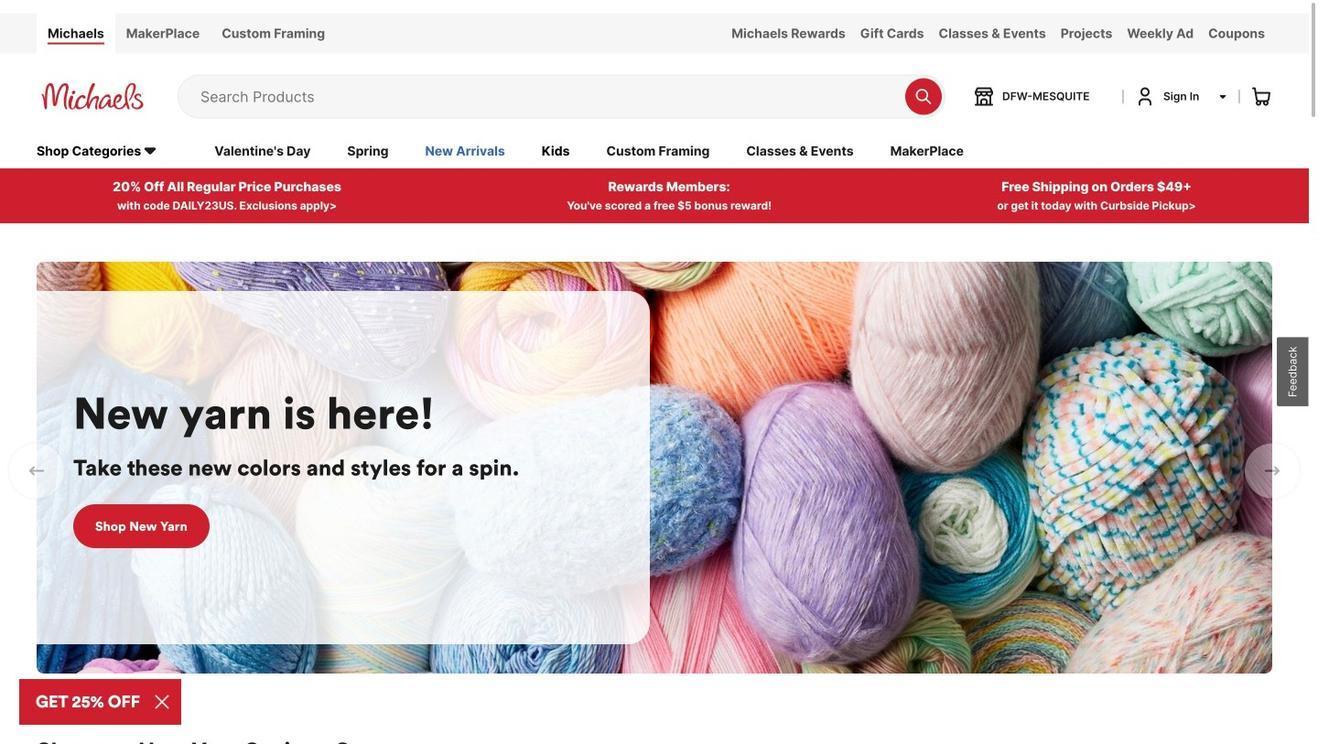 Task type: vqa. For each thing, say whether or not it's contained in the screenshot.
pastel yarn skeins image
yes



Task type: locate. For each thing, give the bounding box(es) containing it.
Search Input field
[[200, 62, 896, 104]]

pastel yarn skeins image
[[37, 249, 1272, 661]]

search button image
[[914, 74, 933, 92]]



